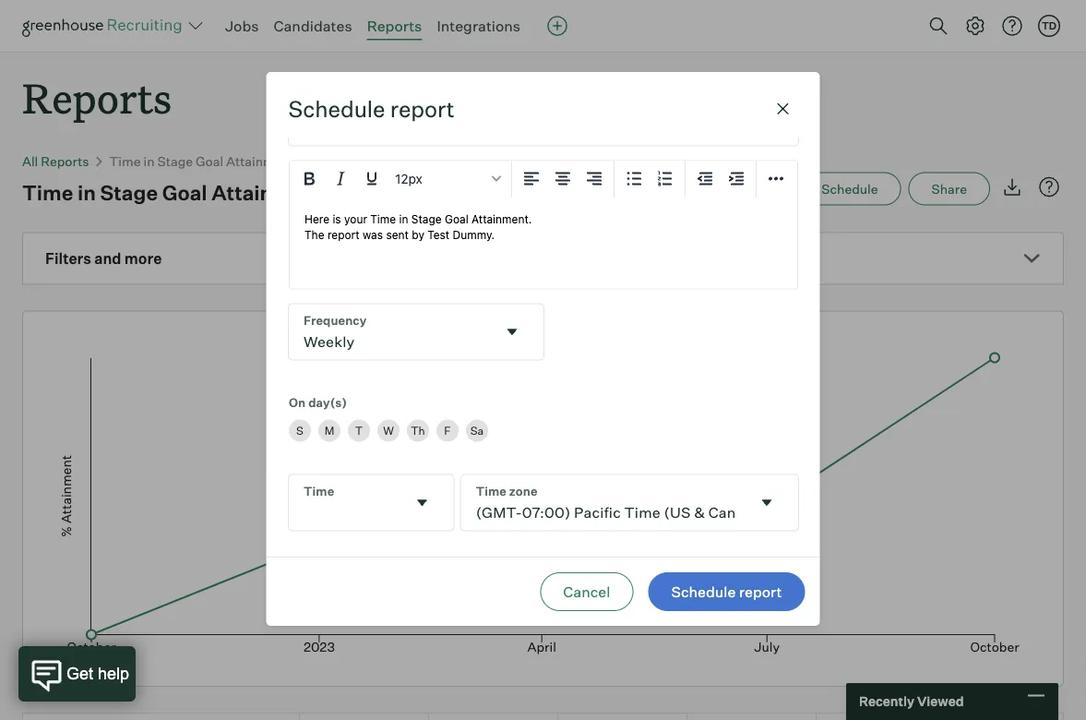 Task type: vqa. For each thing, say whether or not it's contained in the screenshot.
"SEARCH" 'image' in the top of the page
yes



Task type: describe. For each thing, give the bounding box(es) containing it.
th
[[411, 424, 425, 438]]

cancel
[[564, 583, 611, 601]]

jobs link
[[225, 17, 259, 35]]

0 vertical spatial stage
[[157, 153, 193, 169]]

candidates link
[[274, 17, 352, 35]]

m
[[324, 424, 334, 438]]

1 vertical spatial goal
[[162, 180, 207, 205]]

12px group
[[289, 161, 797, 197]]

1 vertical spatial time
[[22, 180, 73, 205]]

viewed
[[918, 693, 964, 710]]

share button
[[909, 172, 991, 206]]

integrations link
[[437, 17, 521, 35]]

on day(s)
[[289, 396, 347, 410]]

2 vertical spatial reports
[[41, 153, 89, 169]]

f
[[444, 424, 451, 438]]

share
[[932, 181, 968, 197]]

all
[[22, 153, 38, 169]]

0 vertical spatial attainment
[[226, 153, 295, 169]]

td
[[1042, 19, 1057, 32]]

xychart image
[[45, 312, 1041, 681]]

filters and more
[[45, 249, 162, 268]]

1 horizontal spatial in
[[144, 153, 155, 169]]

report inside button
[[739, 583, 782, 601]]

0 vertical spatial report
[[390, 95, 455, 123]]

schedule button
[[799, 172, 902, 206]]

faq image
[[1039, 176, 1061, 198]]

cancel button
[[540, 572, 634, 611]]

download image
[[1002, 176, 1024, 198]]

recently
[[860, 693, 915, 710]]

w
[[383, 424, 394, 438]]

1 vertical spatial in
[[78, 180, 96, 205]]

sa
[[470, 424, 484, 438]]

none field toggle flyout
[[289, 305, 543, 360]]

1 column header from the left
[[23, 714, 300, 720]]

close modal icon image
[[772, 98, 794, 120]]

2 vertical spatial schedule
[[672, 583, 736, 601]]

filters
[[45, 249, 91, 268]]

search image
[[928, 15, 950, 37]]

2 toolbar from the left
[[614, 161, 686, 197]]

on
[[289, 396, 305, 410]]

configure image
[[965, 15, 987, 37]]

0 vertical spatial reports
[[367, 17, 422, 35]]

0 horizontal spatial schedule
[[289, 95, 385, 123]]

candidates
[[274, 17, 352, 35]]

3 column header from the left
[[429, 714, 559, 720]]

s
[[296, 424, 303, 438]]

time in stage goal attainment link
[[109, 153, 295, 169]]



Task type: locate. For each thing, give the bounding box(es) containing it.
0 vertical spatial time in stage goal attainment
[[109, 153, 295, 169]]

1 horizontal spatial schedule report
[[672, 583, 782, 601]]

integrations
[[437, 17, 521, 35]]

1 horizontal spatial report
[[739, 583, 782, 601]]

reports right candidates
[[367, 17, 422, 35]]

reports down greenhouse recruiting image
[[22, 70, 172, 125]]

and
[[94, 249, 121, 268]]

1 toggle flyout image from the left
[[413, 494, 431, 512]]

report
[[390, 95, 455, 123], [739, 583, 782, 601]]

0 vertical spatial schedule
[[289, 95, 385, 123]]

1 vertical spatial attainment
[[212, 180, 324, 205]]

toggle flyout image
[[413, 494, 431, 512], [758, 494, 776, 512]]

1 vertical spatial schedule
[[822, 181, 878, 197]]

1 vertical spatial report
[[739, 583, 782, 601]]

toolbar
[[512, 161, 614, 197], [614, 161, 686, 197], [686, 161, 757, 197]]

jobs
[[225, 17, 259, 35]]

0 horizontal spatial schedule report
[[289, 95, 455, 123]]

schedule report button
[[649, 572, 806, 611]]

attainment
[[226, 153, 295, 169], [212, 180, 324, 205]]

td button
[[1039, 15, 1061, 37]]

0 horizontal spatial in
[[78, 180, 96, 205]]

None field
[[289, 305, 543, 360], [289, 475, 453, 531], [461, 475, 798, 531], [289, 475, 453, 531], [461, 475, 798, 531]]

greenhouse recruiting image
[[22, 15, 188, 37]]

recently viewed
[[860, 693, 964, 710]]

time right the all reports link
[[109, 153, 141, 169]]

1 horizontal spatial schedule
[[672, 583, 736, 601]]

0 vertical spatial goal
[[196, 153, 223, 169]]

toggle flyout image
[[503, 323, 521, 342]]

1 horizontal spatial toggle flyout image
[[758, 494, 776, 512]]

more
[[124, 249, 162, 268]]

12px button
[[387, 163, 507, 195]]

2 toggle flyout image from the left
[[758, 494, 776, 512]]

goal
[[196, 153, 223, 169], [162, 180, 207, 205]]

2 horizontal spatial schedule
[[822, 181, 878, 197]]

0 vertical spatial time
[[109, 153, 141, 169]]

1 horizontal spatial time
[[109, 153, 141, 169]]

5 column header from the left
[[688, 714, 817, 720]]

schedule
[[289, 95, 385, 123], [822, 181, 878, 197], [672, 583, 736, 601]]

t
[[355, 424, 363, 438]]

0 vertical spatial in
[[144, 153, 155, 169]]

6 column header from the left
[[817, 714, 946, 720]]

day(s)
[[308, 396, 347, 410]]

1 vertical spatial time in stage goal attainment
[[22, 180, 324, 205]]

schedule report
[[289, 95, 455, 123], [672, 583, 782, 601]]

time
[[109, 153, 141, 169], [22, 180, 73, 205]]

2 column header from the left
[[300, 714, 429, 720]]

0 horizontal spatial report
[[390, 95, 455, 123]]

reports right all
[[41, 153, 89, 169]]

time in stage goal attainment
[[109, 153, 295, 169], [22, 180, 324, 205]]

schedule report inside button
[[672, 583, 782, 601]]

3 toolbar from the left
[[686, 161, 757, 197]]

None text field
[[289, 305, 495, 360], [289, 475, 405, 531], [461, 475, 750, 531], [289, 305, 495, 360], [289, 475, 405, 531], [461, 475, 750, 531]]

save and schedule this report to revisit it! element
[[714, 172, 799, 206]]

0 horizontal spatial toggle flyout image
[[413, 494, 431, 512]]

1 vertical spatial schedule report
[[672, 583, 782, 601]]

0 vertical spatial schedule report
[[289, 95, 455, 123]]

all reports
[[22, 153, 89, 169]]

12px toolbar
[[289, 161, 512, 197]]

column header
[[23, 714, 300, 720], [300, 714, 429, 720], [429, 714, 559, 720], [559, 714, 688, 720], [688, 714, 817, 720], [817, 714, 946, 720]]

in
[[144, 153, 155, 169], [78, 180, 96, 205]]

1 vertical spatial reports
[[22, 70, 172, 125]]

1 vertical spatial stage
[[100, 180, 158, 205]]

grid
[[23, 714, 1064, 720]]

0 horizontal spatial time
[[22, 180, 73, 205]]

all reports link
[[22, 153, 89, 169]]

reports
[[367, 17, 422, 35], [22, 70, 172, 125], [41, 153, 89, 169]]

stage
[[157, 153, 193, 169], [100, 180, 158, 205]]

time down the all reports link
[[22, 180, 73, 205]]

1 toolbar from the left
[[512, 161, 614, 197]]

row
[[23, 714, 1064, 720]]

reports link
[[367, 17, 422, 35]]

4 column header from the left
[[559, 714, 688, 720]]

td button
[[1035, 11, 1064, 41]]

12px
[[395, 171, 422, 187]]



